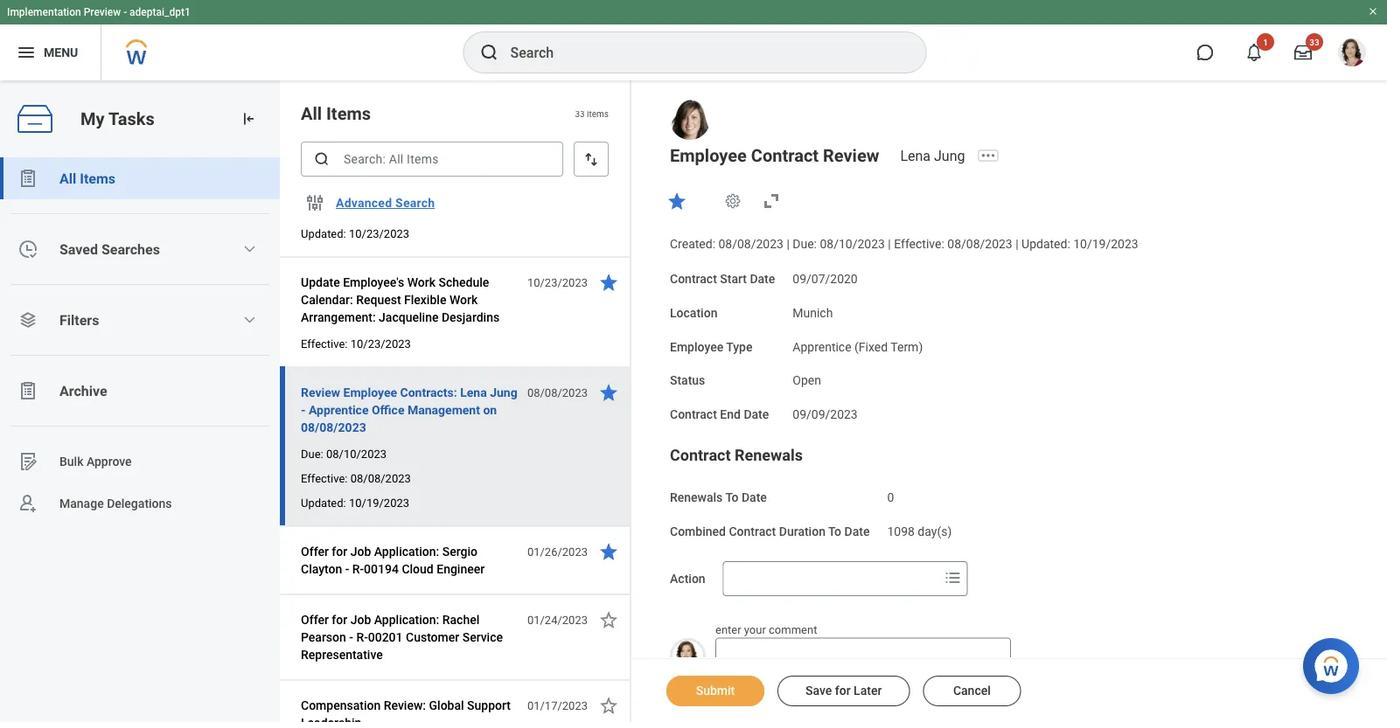 Task type: vqa. For each thing, say whether or not it's contained in the screenshot.
Toolbar inside the Base Salary in Compensation group
no



Task type: describe. For each thing, give the bounding box(es) containing it.
munich element
[[793, 302, 833, 320]]

33 for 33 items
[[575, 108, 585, 119]]

application: for customer
[[374, 613, 440, 627]]

employee's photo (logan mcneil) image
[[670, 639, 706, 675]]

renewals to date element
[[888, 480, 895, 506]]

schedule
[[439, 275, 489, 290]]

service
[[463, 630, 503, 645]]

00194
[[364, 562, 399, 577]]

(fixed
[[855, 340, 888, 354]]

updated: for updated: 10/19/2023
[[301, 497, 346, 510]]

submit
[[696, 684, 735, 699]]

manage delegations link
[[0, 483, 280, 525]]

representative
[[301, 648, 383, 662]]

job for 00201
[[351, 613, 371, 627]]

date for contract start date
[[750, 272, 776, 286]]

due: 08/10/2023
[[301, 448, 387, 461]]

review employee contracts: lena jung - apprentice office management on 08/08/2023
[[301, 385, 518, 435]]

compensation review: global support leadership button
[[301, 696, 518, 723]]

1 | from the left
[[787, 237, 790, 252]]

1 vertical spatial 10/23/2023
[[528, 276, 588, 289]]

Action field
[[724, 564, 939, 595]]

all inside item list 'element'
[[301, 103, 322, 124]]

flexible
[[404, 293, 447, 307]]

saved searches button
[[0, 228, 280, 270]]

for for pearson
[[332, 613, 348, 627]]

employee contract review
[[670, 145, 880, 166]]

employee for employee type
[[670, 340, 724, 354]]

cancel button
[[923, 676, 1021, 707]]

advanced search button
[[329, 186, 442, 221]]

archive button
[[0, 370, 280, 412]]

1 horizontal spatial to
[[829, 524, 842, 539]]

apprentice (fixed term) element
[[793, 336, 923, 354]]

leadership
[[301, 716, 362, 723]]

item list element
[[280, 22, 632, 723]]

customer
[[406, 630, 460, 645]]

type
[[727, 340, 753, 354]]

contract renewals
[[670, 446, 803, 465]]

menu
[[44, 45, 78, 60]]

menu button
[[0, 25, 101, 81]]

sergio
[[443, 545, 478, 559]]

0 vertical spatial 08/10/2023
[[820, 237, 885, 252]]

10/19/2023 inside item list 'element'
[[349, 497, 410, 510]]

09/07/2020
[[793, 272, 858, 286]]

duration
[[779, 524, 826, 539]]

items inside button
[[80, 170, 116, 187]]

effective: for effective: 10/23/2023
[[301, 337, 348, 350]]

request
[[356, 293, 401, 307]]

1
[[1264, 37, 1269, 47]]

day(s)
[[918, 524, 952, 539]]

clayton
[[301, 562, 342, 577]]

start
[[720, 272, 747, 286]]

office
[[372, 403, 405, 417]]

0 horizontal spatial to
[[726, 491, 739, 505]]

1098 day(s)
[[888, 524, 952, 539]]

offer for job application: rachel pearson ‎- r-00201 customer service representative
[[301, 613, 503, 662]]

my tasks
[[81, 109, 155, 129]]

end
[[720, 408, 741, 422]]

clipboard image for archive
[[18, 381, 39, 402]]

bulk approve
[[60, 455, 132, 469]]

- inside review employee contracts: lena jung - apprentice office management on 08/08/2023
[[301, 403, 306, 417]]

effective: 08/08/2023
[[301, 472, 411, 485]]

0 vertical spatial 10/19/2023
[[1074, 237, 1139, 252]]

1 horizontal spatial jung
[[935, 147, 966, 164]]

1098
[[888, 524, 915, 539]]

save for later button
[[778, 676, 910, 707]]

contract start date
[[670, 272, 776, 286]]

your
[[744, 624, 766, 637]]

created:
[[670, 237, 716, 252]]

job for 00194
[[351, 545, 371, 559]]

action
[[670, 572, 706, 587]]

review:
[[384, 699, 426, 713]]

my tasks element
[[0, 81, 280, 723]]

33 items
[[575, 108, 609, 119]]

effective: 10/23/2023
[[301, 337, 411, 350]]

implementation preview -   adeptai_dpt1
[[7, 6, 191, 18]]

cancel
[[954, 684, 991, 699]]

update employee's work schedule calendar: request flexible work arrangement: jacqueline desjardins button
[[301, 272, 518, 328]]

Search Workday  search field
[[511, 33, 890, 72]]

1 horizontal spatial lena
[[901, 147, 931, 164]]

perspective image
[[18, 310, 39, 331]]

sort image
[[583, 151, 600, 168]]

compensation review: global support leadership
[[301, 699, 511, 723]]

approve
[[87, 455, 132, 469]]

bulk
[[60, 455, 84, 469]]

on
[[483, 403, 497, 417]]

3 | from the left
[[1016, 237, 1019, 252]]

01/26/2023
[[528, 546, 588, 559]]

my
[[81, 109, 105, 129]]

saved
[[60, 241, 98, 258]]

fullscreen image
[[761, 191, 782, 212]]

employee type
[[670, 340, 753, 354]]

tasks
[[108, 109, 155, 129]]

filters
[[60, 312, 99, 329]]

manage delegations
[[60, 497, 172, 511]]

global
[[429, 699, 464, 713]]

combined contract duration to date
[[670, 524, 870, 539]]

Search: All Items text field
[[301, 142, 564, 177]]

profile logan mcneil image
[[1339, 39, 1367, 70]]

offer for offer for job application: sergio clayton ‎- r-00194 cloud engineer
[[301, 545, 329, 559]]

save for later
[[806, 684, 882, 699]]

gear image
[[725, 193, 742, 210]]

pearson
[[301, 630, 346, 645]]

10/23/2023 for updated: 10/23/2023
[[349, 227, 410, 240]]

submit button
[[667, 676, 765, 707]]

contract for contract start date
[[670, 272, 717, 286]]

employee for employee contract review
[[670, 145, 747, 166]]

all inside button
[[60, 170, 76, 187]]

‎- for pearson
[[349, 630, 353, 645]]

all items inside item list 'element'
[[301, 103, 371, 124]]

0 vertical spatial effective:
[[894, 237, 945, 252]]

status
[[670, 374, 706, 388]]

apprentice inside review employee contracts: lena jung - apprentice office management on 08/08/2023
[[309, 403, 369, 417]]

calendar:
[[301, 293, 353, 307]]

updated: 10/19/2023
[[301, 497, 410, 510]]

offer for job application: sergio clayton ‎- r-00194 cloud engineer button
[[301, 542, 518, 580]]

star image for offer for job application: rachel pearson ‎- r-00201 customer service representative
[[599, 610, 620, 631]]

date for contract end date
[[744, 408, 769, 422]]

renewals to date
[[670, 491, 767, 505]]

contract renewals group
[[670, 445, 1353, 541]]

lena inside review employee contracts: lena jung - apprentice office management on 08/08/2023
[[460, 385, 487, 400]]



Task type: locate. For each thing, give the bounding box(es) containing it.
2 horizontal spatial |
[[1016, 237, 1019, 252]]

date left 1098
[[845, 524, 870, 539]]

0 horizontal spatial due:
[[301, 448, 324, 461]]

1 application: from the top
[[374, 545, 440, 559]]

0 vertical spatial due:
[[793, 237, 817, 252]]

0 vertical spatial to
[[726, 491, 739, 505]]

contract down contract end date
[[670, 446, 731, 465]]

1 horizontal spatial work
[[450, 293, 478, 307]]

contract down status
[[670, 408, 717, 422]]

08/10/2023 inside item list 'element'
[[326, 448, 387, 461]]

notifications large image
[[1246, 44, 1264, 61]]

search image
[[479, 42, 500, 63], [313, 151, 331, 168]]

application: inside offer for job application: sergio clayton ‎- r-00194 cloud engineer
[[374, 545, 440, 559]]

contract for contract renewals
[[670, 446, 731, 465]]

r- inside offer for job application: rachel pearson ‎- r-00201 customer service representative
[[357, 630, 368, 645]]

2 vertical spatial 10/23/2023
[[351, 337, 411, 350]]

33 left profile logan mcneil icon
[[1310, 37, 1320, 47]]

1 vertical spatial effective:
[[301, 337, 348, 350]]

0 vertical spatial 33
[[1310, 37, 1320, 47]]

09/09/2023
[[793, 408, 858, 422]]

filters button
[[0, 299, 280, 341]]

1 vertical spatial offer
[[301, 613, 329, 627]]

enter
[[716, 624, 742, 637]]

contract end date
[[670, 408, 769, 422]]

1 horizontal spatial search image
[[479, 42, 500, 63]]

management
[[408, 403, 480, 417]]

arrangement:
[[301, 310, 376, 325]]

0 vertical spatial ‎-
[[345, 562, 349, 577]]

items inside item list 'element'
[[326, 103, 371, 124]]

offer up clayton
[[301, 545, 329, 559]]

contract up 'location'
[[670, 272, 717, 286]]

‎- up representative
[[349, 630, 353, 645]]

08/10/2023
[[820, 237, 885, 252], [326, 448, 387, 461]]

0 vertical spatial renewals
[[735, 446, 803, 465]]

1 vertical spatial all
[[60, 170, 76, 187]]

offer for job application: sergio clayton ‎- r-00194 cloud engineer
[[301, 545, 485, 577]]

apprentice (fixed term)
[[793, 340, 923, 354]]

employee up office at the bottom of page
[[343, 385, 397, 400]]

list containing all items
[[0, 158, 280, 525]]

2 | from the left
[[888, 237, 891, 252]]

application: inside offer for job application: rachel pearson ‎- r-00201 customer service representative
[[374, 613, 440, 627]]

work up flexible
[[407, 275, 436, 290]]

1 vertical spatial clipboard image
[[18, 381, 39, 402]]

clipboard image for all items
[[18, 168, 39, 189]]

jung
[[935, 147, 966, 164], [490, 385, 518, 400]]

1 offer from the top
[[301, 545, 329, 559]]

desjardins
[[442, 310, 500, 325]]

1 horizontal spatial 08/10/2023
[[820, 237, 885, 252]]

apprentice
[[793, 340, 852, 354], [309, 403, 369, 417]]

0 horizontal spatial apprentice
[[309, 403, 369, 417]]

due: up contract start date element
[[793, 237, 817, 252]]

1 clipboard image from the top
[[18, 168, 39, 189]]

comment
[[769, 624, 818, 637]]

clipboard image up clock check image
[[18, 168, 39, 189]]

0 vertical spatial clipboard image
[[18, 168, 39, 189]]

star image left status
[[599, 382, 620, 403]]

all right transformation import icon
[[301, 103, 322, 124]]

all
[[301, 103, 322, 124], [60, 170, 76, 187]]

1 horizontal spatial 33
[[1310, 37, 1320, 47]]

1 vertical spatial jung
[[490, 385, 518, 400]]

2 clipboard image from the top
[[18, 381, 39, 402]]

offer inside offer for job application: sergio clayton ‎- r-00194 cloud engineer
[[301, 545, 329, 559]]

review down effective: 10/23/2023
[[301, 385, 340, 400]]

job
[[351, 545, 371, 559], [351, 613, 371, 627]]

job up 00201
[[351, 613, 371, 627]]

‎-
[[345, 562, 349, 577], [349, 630, 353, 645]]

0 horizontal spatial work
[[407, 275, 436, 290]]

33 inside button
[[1310, 37, 1320, 47]]

review inside review employee contracts: lena jung - apprentice office management on 08/08/2023
[[301, 385, 340, 400]]

0 vertical spatial all items
[[301, 103, 371, 124]]

contract down the renewals to date
[[729, 524, 776, 539]]

for inside offer for job application: sergio clayton ‎- r-00194 cloud engineer
[[332, 545, 348, 559]]

0 vertical spatial work
[[407, 275, 436, 290]]

01/24/2023
[[528, 614, 588, 627]]

date right start
[[750, 272, 776, 286]]

combined contract duration to date element
[[888, 514, 952, 540]]

clipboard image left archive on the left of the page
[[18, 381, 39, 402]]

0 vertical spatial application:
[[374, 545, 440, 559]]

- up "due: 08/10/2023"
[[301, 403, 306, 417]]

all up saved
[[60, 170, 76, 187]]

update employee's work schedule calendar: request flexible work arrangement: jacqueline desjardins
[[301, 275, 500, 325]]

2 application: from the top
[[374, 613, 440, 627]]

for
[[332, 545, 348, 559], [332, 613, 348, 627], [835, 684, 851, 699]]

support
[[467, 699, 511, 713]]

0 vertical spatial search image
[[479, 42, 500, 63]]

1 horizontal spatial all items
[[301, 103, 371, 124]]

jacqueline
[[379, 310, 439, 325]]

r- for 00201
[[357, 630, 368, 645]]

0 horizontal spatial all
[[60, 170, 76, 187]]

10/23/2023 for effective: 10/23/2023
[[351, 337, 411, 350]]

for inside action bar region
[[835, 684, 851, 699]]

0 horizontal spatial review
[[301, 385, 340, 400]]

star image up created:
[[667, 191, 688, 212]]

all items
[[301, 103, 371, 124], [60, 170, 116, 187]]

33 inside item list 'element'
[[575, 108, 585, 119]]

search image inside the menu banner
[[479, 42, 500, 63]]

chevron down image
[[243, 313, 257, 327]]

munich
[[793, 306, 833, 320]]

for inside offer for job application: rachel pearson ‎- r-00201 customer service representative
[[332, 613, 348, 627]]

1 vertical spatial for
[[332, 613, 348, 627]]

1 vertical spatial star image
[[599, 382, 620, 403]]

archive
[[60, 383, 107, 399]]

manage
[[60, 497, 104, 511]]

33 button
[[1285, 33, 1324, 72]]

combined
[[670, 524, 726, 539]]

1 horizontal spatial items
[[326, 103, 371, 124]]

date right the end
[[744, 408, 769, 422]]

1 vertical spatial apprentice
[[309, 403, 369, 417]]

r- right clayton
[[352, 562, 364, 577]]

star image
[[599, 272, 620, 293], [599, 542, 620, 563], [599, 610, 620, 631], [599, 696, 620, 717]]

star image for compensation review: global support leadership
[[599, 696, 620, 717]]

employee down employee's photo (lena jung)
[[670, 145, 747, 166]]

offer inside offer for job application: rachel pearson ‎- r-00201 customer service representative
[[301, 613, 329, 627]]

review employee contracts: lena jung - apprentice office management on 08/08/2023 button
[[301, 382, 518, 438]]

10/19/2023
[[1074, 237, 1139, 252], [349, 497, 410, 510]]

lena jung element
[[901, 147, 976, 164]]

date up combined contract duration to date
[[742, 491, 767, 505]]

lena
[[901, 147, 931, 164], [460, 385, 487, 400]]

to down contract renewals
[[726, 491, 739, 505]]

2 offer from the top
[[301, 613, 329, 627]]

effective: for effective: 08/08/2023
[[301, 472, 348, 485]]

advanced
[[336, 196, 392, 210]]

employee down 'location'
[[670, 340, 724, 354]]

open element
[[793, 370, 822, 388]]

application: up 00201
[[374, 613, 440, 627]]

job inside offer for job application: sergio clayton ‎- r-00194 cloud engineer
[[351, 545, 371, 559]]

due: inside item list 'element'
[[301, 448, 324, 461]]

action bar region
[[632, 659, 1388, 723]]

0 vertical spatial items
[[326, 103, 371, 124]]

r- for 00194
[[352, 562, 364, 577]]

r- up representative
[[357, 630, 368, 645]]

0 vertical spatial for
[[332, 545, 348, 559]]

3 star image from the top
[[599, 610, 620, 631]]

advanced search
[[336, 196, 435, 210]]

1 vertical spatial r-
[[357, 630, 368, 645]]

job up 00194
[[351, 545, 371, 559]]

0 horizontal spatial all items
[[60, 170, 116, 187]]

0 vertical spatial all
[[301, 103, 322, 124]]

work
[[407, 275, 436, 290], [450, 293, 478, 307]]

for right save
[[835, 684, 851, 699]]

1 vertical spatial ‎-
[[349, 630, 353, 645]]

1 button
[[1236, 33, 1275, 72]]

0 vertical spatial apprentice
[[793, 340, 852, 354]]

1 vertical spatial employee
[[670, 340, 724, 354]]

1 vertical spatial review
[[301, 385, 340, 400]]

save
[[806, 684, 832, 699]]

1 horizontal spatial renewals
[[735, 446, 803, 465]]

1 horizontal spatial star image
[[667, 191, 688, 212]]

justify image
[[16, 42, 37, 63]]

cloud
[[402, 562, 434, 577]]

-
[[124, 6, 127, 18], [301, 403, 306, 417]]

1 vertical spatial application:
[[374, 613, 440, 627]]

0 vertical spatial review
[[823, 145, 880, 166]]

1 vertical spatial 10/19/2023
[[349, 497, 410, 510]]

inbox large image
[[1295, 44, 1313, 61]]

for up pearson
[[332, 613, 348, 627]]

1 job from the top
[[351, 545, 371, 559]]

1 vertical spatial work
[[450, 293, 478, 307]]

contract
[[751, 145, 819, 166], [670, 272, 717, 286], [670, 408, 717, 422], [670, 446, 731, 465], [729, 524, 776, 539]]

4 star image from the top
[[599, 696, 620, 717]]

effective:
[[894, 237, 945, 252], [301, 337, 348, 350], [301, 472, 348, 485]]

0
[[888, 491, 895, 505]]

contract start date element
[[793, 261, 858, 287]]

00201
[[368, 630, 403, 645]]

updated: for updated: 10/23/2023
[[301, 227, 346, 240]]

0 vertical spatial r-
[[352, 562, 364, 577]]

configure image
[[305, 193, 326, 214]]

job inside offer for job application: rachel pearson ‎- r-00201 customer service representative
[[351, 613, 371, 627]]

contract renewals button
[[670, 446, 803, 465]]

- right "preview"
[[124, 6, 127, 18]]

lena jung
[[901, 147, 966, 164]]

renewals down the end
[[735, 446, 803, 465]]

clock check image
[[18, 239, 39, 260]]

user plus image
[[18, 494, 39, 515]]

1 vertical spatial job
[[351, 613, 371, 627]]

apprentice inside 'element'
[[793, 340, 852, 354]]

for for clayton
[[332, 545, 348, 559]]

0 horizontal spatial lena
[[460, 385, 487, 400]]

contract up fullscreen icon
[[751, 145, 819, 166]]

r- inside offer for job application: sergio clayton ‎- r-00194 cloud engineer
[[352, 562, 364, 577]]

‎- inside offer for job application: sergio clayton ‎- r-00194 cloud engineer
[[345, 562, 349, 577]]

clipboard image inside all items button
[[18, 168, 39, 189]]

08/08/2023 inside review employee contracts: lena jung - apprentice office management on 08/08/2023
[[301, 420, 366, 435]]

0 horizontal spatial star image
[[599, 382, 620, 403]]

2 job from the top
[[351, 613, 371, 627]]

chevron down image
[[243, 242, 257, 256]]

clipboard image
[[18, 168, 39, 189], [18, 381, 39, 402]]

apprentice up "due: 08/10/2023"
[[309, 403, 369, 417]]

offer up pearson
[[301, 613, 329, 627]]

1 horizontal spatial |
[[888, 237, 891, 252]]

33 left 'items'
[[575, 108, 585, 119]]

delegations
[[107, 497, 172, 511]]

application: up cloud
[[374, 545, 440, 559]]

‎- for clayton
[[345, 562, 349, 577]]

0 horizontal spatial search image
[[313, 151, 331, 168]]

1 horizontal spatial 10/19/2023
[[1074, 237, 1139, 252]]

transformation import image
[[240, 110, 257, 128]]

renewals up combined
[[670, 491, 723, 505]]

0 vertical spatial employee
[[670, 145, 747, 166]]

1 vertical spatial renewals
[[670, 491, 723, 505]]

term)
[[891, 340, 923, 354]]

0 vertical spatial offer
[[301, 545, 329, 559]]

10/23/2023
[[349, 227, 410, 240], [528, 276, 588, 289], [351, 337, 411, 350]]

2 vertical spatial for
[[835, 684, 851, 699]]

08/10/2023 up effective: 08/08/2023
[[326, 448, 387, 461]]

0 horizontal spatial 10/19/2023
[[349, 497, 410, 510]]

0 horizontal spatial -
[[124, 6, 127, 18]]

to right duration at the bottom
[[829, 524, 842, 539]]

engineer
[[437, 562, 485, 577]]

1 vertical spatial 33
[[575, 108, 585, 119]]

offer
[[301, 545, 329, 559], [301, 613, 329, 627]]

employee's photo (lena jung) image
[[670, 100, 711, 140]]

application: for cloud
[[374, 545, 440, 559]]

compensation
[[301, 699, 381, 713]]

1 vertical spatial all items
[[60, 170, 116, 187]]

1 vertical spatial search image
[[313, 151, 331, 168]]

due:
[[793, 237, 817, 252], [301, 448, 324, 461]]

- inside the menu banner
[[124, 6, 127, 18]]

0 horizontal spatial 33
[[575, 108, 585, 119]]

employee inside review employee contracts: lena jung - apprentice office management on 08/08/2023
[[343, 385, 397, 400]]

list
[[0, 158, 280, 525]]

location
[[670, 306, 718, 320]]

0 horizontal spatial 08/10/2023
[[326, 448, 387, 461]]

implementation
[[7, 6, 81, 18]]

rename image
[[18, 452, 39, 473]]

created: 08/08/2023 | due: 08/10/2023 | effective: 08/08/2023 | updated: 10/19/2023
[[670, 237, 1139, 252]]

for up clayton
[[332, 545, 348, 559]]

review left 'lena jung'
[[823, 145, 880, 166]]

contract end date element
[[793, 397, 858, 423]]

clipboard image inside archive button
[[18, 381, 39, 402]]

0 vertical spatial jung
[[935, 147, 966, 164]]

prompts image
[[943, 568, 964, 589]]

1 horizontal spatial due:
[[793, 237, 817, 252]]

1 star image from the top
[[599, 272, 620, 293]]

0 horizontal spatial jung
[[490, 385, 518, 400]]

date for renewals to date
[[742, 491, 767, 505]]

1 vertical spatial -
[[301, 403, 306, 417]]

enter your comment
[[716, 624, 818, 637]]

33 for 33
[[1310, 37, 1320, 47]]

0 horizontal spatial items
[[80, 170, 116, 187]]

1 vertical spatial due:
[[301, 448, 324, 461]]

0 vertical spatial 10/23/2023
[[349, 227, 410, 240]]

‎- inside offer for job application: rachel pearson ‎- r-00201 customer service representative
[[349, 630, 353, 645]]

1 horizontal spatial all
[[301, 103, 322, 124]]

apprentice down munich
[[793, 340, 852, 354]]

1 horizontal spatial review
[[823, 145, 880, 166]]

33
[[1310, 37, 1320, 47], [575, 108, 585, 119]]

due: up effective: 08/08/2023
[[301, 448, 324, 461]]

08/10/2023 up contract start date element
[[820, 237, 885, 252]]

0 horizontal spatial |
[[787, 237, 790, 252]]

r-
[[352, 562, 364, 577], [357, 630, 368, 645]]

update
[[301, 275, 340, 290]]

‎- right clayton
[[345, 562, 349, 577]]

0 vertical spatial -
[[124, 6, 127, 18]]

menu banner
[[0, 0, 1388, 81]]

offer for offer for job application: rachel pearson ‎- r-00201 customer service representative
[[301, 613, 329, 627]]

star image inside item list 'element'
[[599, 382, 620, 403]]

2 vertical spatial effective:
[[301, 472, 348, 485]]

1 horizontal spatial apprentice
[[793, 340, 852, 354]]

renewals
[[735, 446, 803, 465], [670, 491, 723, 505]]

date
[[750, 272, 776, 286], [744, 408, 769, 422], [742, 491, 767, 505], [845, 524, 870, 539]]

contract for contract end date
[[670, 408, 717, 422]]

1 vertical spatial items
[[80, 170, 116, 187]]

0 vertical spatial job
[[351, 545, 371, 559]]

1 vertical spatial to
[[829, 524, 842, 539]]

contracts:
[[400, 385, 457, 400]]

0 vertical spatial lena
[[901, 147, 931, 164]]

1 horizontal spatial -
[[301, 403, 306, 417]]

updated: 10/23/2023
[[301, 227, 410, 240]]

1 vertical spatial 08/10/2023
[[326, 448, 387, 461]]

bulk approve link
[[0, 441, 280, 483]]

employee
[[670, 145, 747, 166], [670, 340, 724, 354], [343, 385, 397, 400]]

rachel
[[443, 613, 480, 627]]

work down schedule
[[450, 293, 478, 307]]

close environment banner image
[[1369, 6, 1379, 17]]

all items inside all items button
[[60, 170, 116, 187]]

2 star image from the top
[[599, 542, 620, 563]]

jung inside review employee contracts: lena jung - apprentice office management on 08/08/2023
[[490, 385, 518, 400]]

2 vertical spatial employee
[[343, 385, 397, 400]]

0 vertical spatial star image
[[667, 191, 688, 212]]

0 horizontal spatial renewals
[[670, 491, 723, 505]]

open
[[793, 374, 822, 388]]

1 vertical spatial lena
[[460, 385, 487, 400]]

star image for offer for job application: sergio clayton ‎- r-00194 cloud engineer
[[599, 542, 620, 563]]

star image
[[667, 191, 688, 212], [599, 382, 620, 403]]



